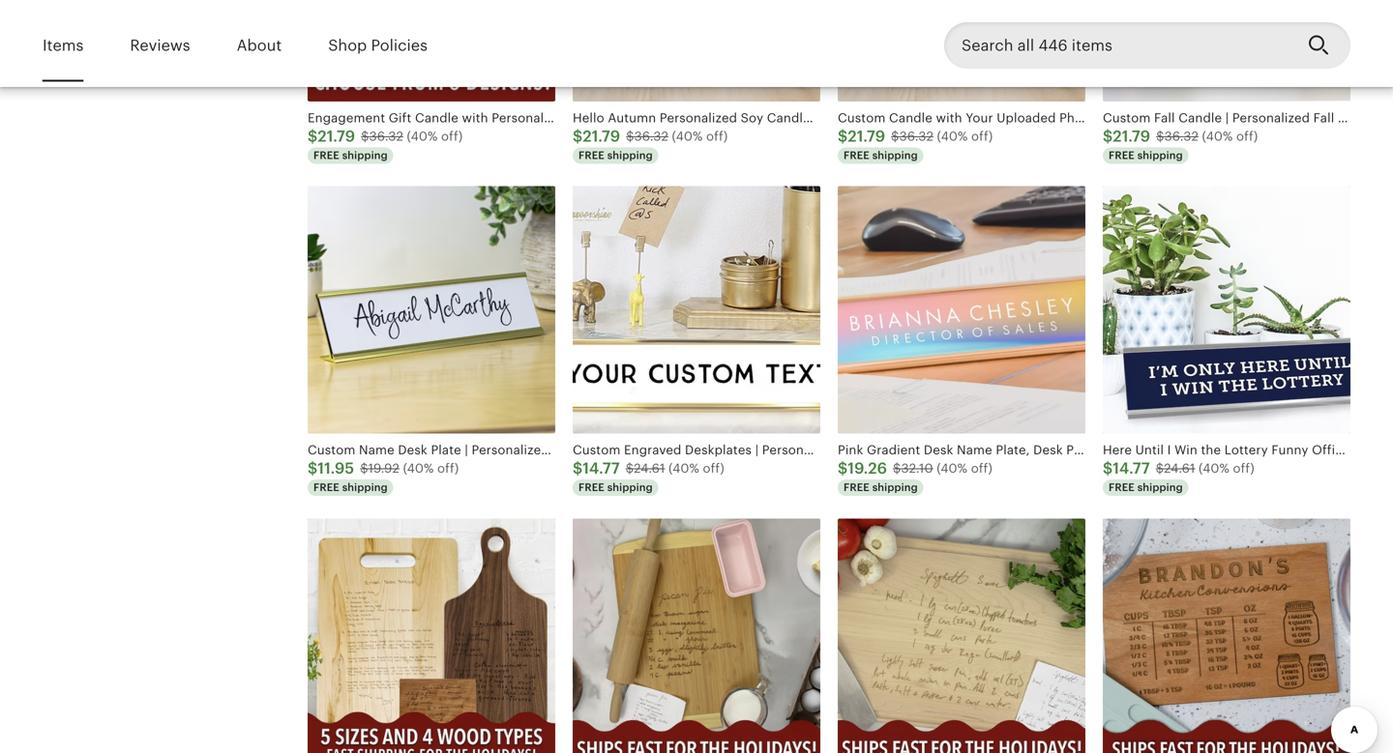 Task type: vqa. For each thing, say whether or not it's contained in the screenshot.
the in
no



Task type: describe. For each thing, give the bounding box(es) containing it.
free inside $ 11.95 $ 19.92 (40% off) free shipping
[[313, 482, 339, 494]]

(40% inside $ 19.26 $ 32.10 (40% off) free shipping
[[937, 462, 968, 476]]

36.32 inside hello autumn personalized soy candle | custom fall candle $ 21.79 $ 36.32 (40% off) free shipping
[[634, 129, 668, 144]]

14.77 for here until i win the lottery funny office sign, desk plate gift for coworker or work bestie, teacher desk sign, office desk decor, boss gift image
[[1113, 460, 1150, 478]]

2 fall from the left
[[1154, 111, 1175, 125]]

engagement gift candle with personalized label | scented candle for wedding engagement gifts image
[[308, 0, 555, 101]]

32.10
[[901, 462, 933, 476]]

shipping inside $ 19.26 $ 32.10 (40% off) free shipping
[[872, 482, 918, 494]]

(40% inside hello autumn personalized soy candle | custom fall candle $ 21.79 $ 36.32 (40% off) free shipping
[[672, 129, 703, 144]]

hello autumn personalized soy candle | custom fall candle image
[[573, 0, 820, 101]]

$ 19.26 $ 32.10 (40% off) free shipping
[[838, 460, 993, 494]]

3 36.32 from the left
[[899, 129, 934, 144]]

36.32 inside custom fall candle | personalized fall vibes soy $ 21.79 $ 36.32 (40% off) free shipping
[[1164, 129, 1199, 144]]

24.61 for custom engraved deskplates | personalized name plate | choose your color desk plate image
[[634, 462, 665, 476]]

1 candle from the left
[[767, 111, 810, 125]]

11.95
[[318, 460, 354, 478]]

custom fall candle | personalized fall vibes soy candle image
[[1103, 0, 1351, 101]]

personalized recipe engraved cutting board in two-tone bamboo image
[[573, 519, 820, 754]]

hello
[[573, 111, 604, 125]]

soy inside hello autumn personalized soy candle | custom fall candle $ 21.79 $ 36.32 (40% off) free shipping
[[741, 111, 763, 125]]

$ 21.79 $ 36.32 (40% off) free shipping for 'custom candle with your uploaded photo, custom photo gifts, anniversary gift, 100% soy candle, relationship gifts, anniversary gift for him'
[[838, 128, 993, 162]]

pink gradient desk name plate, desk plaque for office decor, custom name plate, teacher desk name plate, new job gift, cute desk accessory image
[[838, 186, 1085, 434]]

(40% inside custom fall candle | personalized fall vibes soy $ 21.79 $ 36.32 (40% off) free shipping
[[1202, 129, 1233, 144]]

$ 21.79 $ 36.32 (40% off) free shipping for engagement gift candle with personalized label | scented candle for wedding engagement gifts image
[[308, 128, 463, 162]]

3 fall from the left
[[1313, 111, 1334, 125]]

hello autumn personalized soy candle | custom fall candle $ 21.79 $ 36.32 (40% off) free shipping
[[573, 111, 940, 162]]

custom inside hello autumn personalized soy candle | custom fall candle $ 21.79 $ 36.32 (40% off) free shipping
[[821, 111, 869, 125]]

vibes
[[1338, 111, 1372, 125]]

off) inside $ 11.95 $ 19.92 (40% off) free shipping
[[437, 462, 459, 476]]

24.61 for here until i win the lottery funny office sign, desk plate gift for coworker or work bestie, teacher desk sign, office desk decor, boss gift image
[[1164, 462, 1195, 476]]

Search all 446 items text field
[[944, 22, 1292, 69]]

custom candle with your uploaded photo, custom photo gifts, anniversary gift, 100% soy candle, relationship gifts, anniversary gift for him image
[[838, 0, 1085, 101]]

candle inside custom fall candle | personalized fall vibes soy $ 21.79 $ 36.32 (40% off) free shipping
[[1179, 111, 1222, 125]]

shop policies
[[328, 37, 428, 54]]

personalized inside hello autumn personalized soy candle | custom fall candle $ 21.79 $ 36.32 (40% off) free shipping
[[660, 111, 737, 125]]

1 21.79 from the left
[[318, 128, 355, 145]]

2 candle from the left
[[896, 111, 940, 125]]

shipping inside hello autumn personalized soy candle | custom fall candle $ 21.79 $ 36.32 (40% off) free shipping
[[607, 149, 653, 162]]

3 21.79 from the left
[[848, 128, 885, 145]]



Task type: locate. For each thing, give the bounding box(es) containing it.
1 $ 14.77 $ 24.61 (40% off) free shipping from the left
[[573, 460, 724, 494]]

policies
[[371, 37, 428, 54]]

4 21.79 from the left
[[1113, 128, 1150, 145]]

21.79 inside custom fall candle | personalized fall vibes soy $ 21.79 $ 36.32 (40% off) free shipping
[[1113, 128, 1150, 145]]

0 horizontal spatial personalized
[[660, 111, 737, 125]]

14.77
[[583, 460, 620, 478], [1113, 460, 1150, 478]]

candle
[[767, 111, 810, 125], [896, 111, 940, 125], [1179, 111, 1222, 125]]

21.79 inside hello autumn personalized soy candle | custom fall candle $ 21.79 $ 36.32 (40% off) free shipping
[[583, 128, 620, 145]]

personalized inside custom fall candle | personalized fall vibes soy $ 21.79 $ 36.32 (40% off) free shipping
[[1232, 111, 1310, 125]]

0 horizontal spatial custom
[[821, 111, 869, 125]]

1 custom from the left
[[821, 111, 869, 125]]

kitchen conversion chart, custom fridge magnet, personalized engraved wood, kitchen conversions, cooking gift, kitchen decor image
[[1103, 519, 1351, 754]]

2 21.79 from the left
[[583, 128, 620, 145]]

items link
[[43, 23, 84, 68]]

21.79
[[318, 128, 355, 145], [583, 128, 620, 145], [848, 128, 885, 145], [1113, 128, 1150, 145]]

personalized right autumn
[[660, 111, 737, 125]]

1 horizontal spatial personalized
[[1232, 111, 1310, 125]]

shipping inside custom fall candle | personalized fall vibes soy $ 21.79 $ 36.32 (40% off) free shipping
[[1137, 149, 1183, 162]]

1 horizontal spatial 14.77
[[1113, 460, 1150, 478]]

free inside $ 19.26 $ 32.10 (40% off) free shipping
[[844, 482, 870, 494]]

| inside hello autumn personalized soy candle | custom fall candle $ 21.79 $ 36.32 (40% off) free shipping
[[814, 111, 817, 125]]

off) inside custom fall candle | personalized fall vibes soy $ 21.79 $ 36.32 (40% off) free shipping
[[1236, 129, 1258, 144]]

1 36.32 from the left
[[369, 129, 403, 144]]

custom inside custom fall candle | personalized fall vibes soy $ 21.79 $ 36.32 (40% off) free shipping
[[1103, 111, 1151, 125]]

2 14.77 from the left
[[1113, 460, 1150, 478]]

personalized down custom fall candle | personalized fall vibes soy candle image
[[1232, 111, 1310, 125]]

shop
[[328, 37, 367, 54]]

0 horizontal spatial |
[[814, 111, 817, 125]]

soy down 'hello autumn personalized soy candle | custom fall candle' image
[[741, 111, 763, 125]]

$ 21.79 $ 36.32 (40% off) free shipping
[[308, 128, 463, 162], [838, 128, 993, 162]]

here until i win the lottery funny office sign, desk plate gift for coworker or work bestie, teacher desk sign, office desk decor, boss gift image
[[1103, 186, 1351, 434]]

custom
[[821, 111, 869, 125], [1103, 111, 1151, 125]]

1 horizontal spatial candle
[[896, 111, 940, 125]]

0 horizontal spatial 14.77
[[583, 460, 620, 478]]

custom fall candle | personalized fall vibes soy $ 21.79 $ 36.32 (40% off) free shipping
[[1103, 111, 1393, 162]]

1 personalized from the left
[[660, 111, 737, 125]]

19.92
[[368, 462, 400, 476]]

fall
[[872, 111, 893, 125], [1154, 111, 1175, 125], [1313, 111, 1334, 125]]

14.77 for custom engraved deskplates | personalized name plate | choose your color desk plate image
[[583, 460, 620, 478]]

2 36.32 from the left
[[634, 129, 668, 144]]

free inside hello autumn personalized soy candle | custom fall candle $ 21.79 $ 36.32 (40% off) free shipping
[[579, 149, 605, 162]]

$
[[308, 128, 318, 145], [573, 128, 583, 145], [838, 128, 848, 145], [1103, 128, 1113, 145], [361, 129, 369, 144], [626, 129, 634, 144], [891, 129, 899, 144], [1156, 129, 1164, 144], [308, 460, 318, 478], [573, 460, 583, 478], [838, 460, 848, 478], [1103, 460, 1113, 478], [360, 462, 368, 476], [626, 462, 634, 476], [893, 462, 901, 476], [1156, 462, 1164, 476]]

$ 14.77 $ 24.61 (40% off) free shipping for custom engraved deskplates | personalized name plate | choose your color desk plate image
[[573, 460, 724, 494]]

0 horizontal spatial candle
[[767, 111, 810, 125]]

shipping
[[342, 149, 388, 162], [607, 149, 653, 162], [872, 149, 918, 162], [1137, 149, 1183, 162], [342, 482, 388, 494], [607, 482, 653, 494], [872, 482, 918, 494], [1137, 482, 1183, 494]]

shipping inside $ 11.95 $ 19.92 (40% off) free shipping
[[342, 482, 388, 494]]

personalized
[[660, 111, 737, 125], [1232, 111, 1310, 125]]

fall inside hello autumn personalized soy candle | custom fall candle $ 21.79 $ 36.32 (40% off) free shipping
[[872, 111, 893, 125]]

0 horizontal spatial fall
[[872, 111, 893, 125]]

| inside custom fall candle | personalized fall vibes soy $ 21.79 $ 36.32 (40% off) free shipping
[[1225, 111, 1229, 125]]

personalized recipe engraved cutting board – walnut or maple wood chopping block with juice groove image
[[838, 519, 1085, 754]]

2 personalized from the left
[[1232, 111, 1310, 125]]

custom name desk plate | personalized name plate | choose your font and color! image
[[308, 186, 555, 434]]

1 14.77 from the left
[[583, 460, 620, 478]]

soy right vibes
[[1375, 111, 1393, 125]]

24.61
[[634, 462, 665, 476], [1164, 462, 1195, 476]]

1 fall from the left
[[872, 111, 893, 125]]

2 soy from the left
[[1375, 111, 1393, 125]]

2 24.61 from the left
[[1164, 462, 1195, 476]]

0 horizontal spatial $ 21.79 $ 36.32 (40% off) free shipping
[[308, 128, 463, 162]]

shop policies link
[[328, 23, 428, 68]]

4 36.32 from the left
[[1164, 129, 1199, 144]]

2 $ 14.77 $ 24.61 (40% off) free shipping from the left
[[1103, 460, 1255, 494]]

custom engraved deskplates | personalized name plate | choose your color desk plate image
[[573, 186, 820, 434]]

free
[[313, 149, 339, 162], [579, 149, 605, 162], [844, 149, 870, 162], [1109, 149, 1135, 162], [313, 482, 339, 494], [579, 482, 605, 494], [844, 482, 870, 494], [1109, 482, 1135, 494]]

autumn
[[608, 111, 656, 125]]

off) inside $ 19.26 $ 32.10 (40% off) free shipping
[[971, 462, 993, 476]]

reviews link
[[130, 23, 190, 68]]

off) inside hello autumn personalized soy candle | custom fall candle $ 21.79 $ 36.32 (40% off) free shipping
[[706, 129, 728, 144]]

0 horizontal spatial 24.61
[[634, 462, 665, 476]]

soy inside custom fall candle | personalized fall vibes soy $ 21.79 $ 36.32 (40% off) free shipping
[[1375, 111, 1393, 125]]

$ 14.77 $ 24.61 (40% off) free shipping
[[573, 460, 724, 494], [1103, 460, 1255, 494]]

1 horizontal spatial soy
[[1375, 111, 1393, 125]]

about
[[237, 37, 282, 54]]

(40%
[[407, 129, 438, 144], [672, 129, 703, 144], [937, 129, 968, 144], [1202, 129, 1233, 144], [403, 462, 434, 476], [669, 462, 699, 476], [937, 462, 968, 476], [1199, 462, 1230, 476]]

about link
[[237, 23, 282, 68]]

36.32
[[369, 129, 403, 144], [634, 129, 668, 144], [899, 129, 934, 144], [1164, 129, 1199, 144]]

off)
[[441, 129, 463, 144], [706, 129, 728, 144], [971, 129, 993, 144], [1236, 129, 1258, 144], [437, 462, 459, 476], [703, 462, 724, 476], [971, 462, 993, 476], [1233, 462, 1255, 476]]

3 candle from the left
[[1179, 111, 1222, 125]]

1 horizontal spatial custom
[[1103, 111, 1151, 125]]

free inside custom fall candle | personalized fall vibes soy $ 21.79 $ 36.32 (40% off) free shipping
[[1109, 149, 1135, 162]]

1 horizontal spatial $ 21.79 $ 36.32 (40% off) free shipping
[[838, 128, 993, 162]]

1 24.61 from the left
[[634, 462, 665, 476]]

soy
[[741, 111, 763, 125], [1375, 111, 1393, 125]]

2 custom from the left
[[1103, 111, 1151, 125]]

1 | from the left
[[814, 111, 817, 125]]

1 $ 21.79 $ 36.32 (40% off) free shipping from the left
[[308, 128, 463, 162]]

items
[[43, 37, 84, 54]]

2 $ 21.79 $ 36.32 (40% off) free shipping from the left
[[838, 128, 993, 162]]

reviews
[[130, 37, 190, 54]]

2 | from the left
[[1225, 111, 1229, 125]]

1 horizontal spatial |
[[1225, 111, 1229, 125]]

$ 11.95 $ 19.92 (40% off) free shipping
[[308, 460, 459, 494]]

$ 14.77 $ 24.61 (40% off) free shipping for here until i win the lottery funny office sign, desk plate gift for coworker or work bestie, teacher desk sign, office desk decor, boss gift image
[[1103, 460, 1255, 494]]

(40% inside $ 11.95 $ 19.92 (40% off) free shipping
[[403, 462, 434, 476]]

2 horizontal spatial candle
[[1179, 111, 1222, 125]]

1 horizontal spatial 24.61
[[1164, 462, 1195, 476]]

1 horizontal spatial fall
[[1154, 111, 1175, 125]]

2 horizontal spatial fall
[[1313, 111, 1334, 125]]

|
[[814, 111, 817, 125], [1225, 111, 1229, 125]]

0 horizontal spatial soy
[[741, 111, 763, 125]]

1 soy from the left
[[741, 111, 763, 125]]

1 horizontal spatial $ 14.77 $ 24.61 (40% off) free shipping
[[1103, 460, 1255, 494]]

19.26
[[848, 460, 887, 478]]

0 horizontal spatial $ 14.77 $ 24.61 (40% off) free shipping
[[573, 460, 724, 494]]

custom recipe cutting board, engraved cutting board, personalized cutting board, handwritten recipe, wood cutting board, family recipe image
[[308, 519, 555, 754]]



